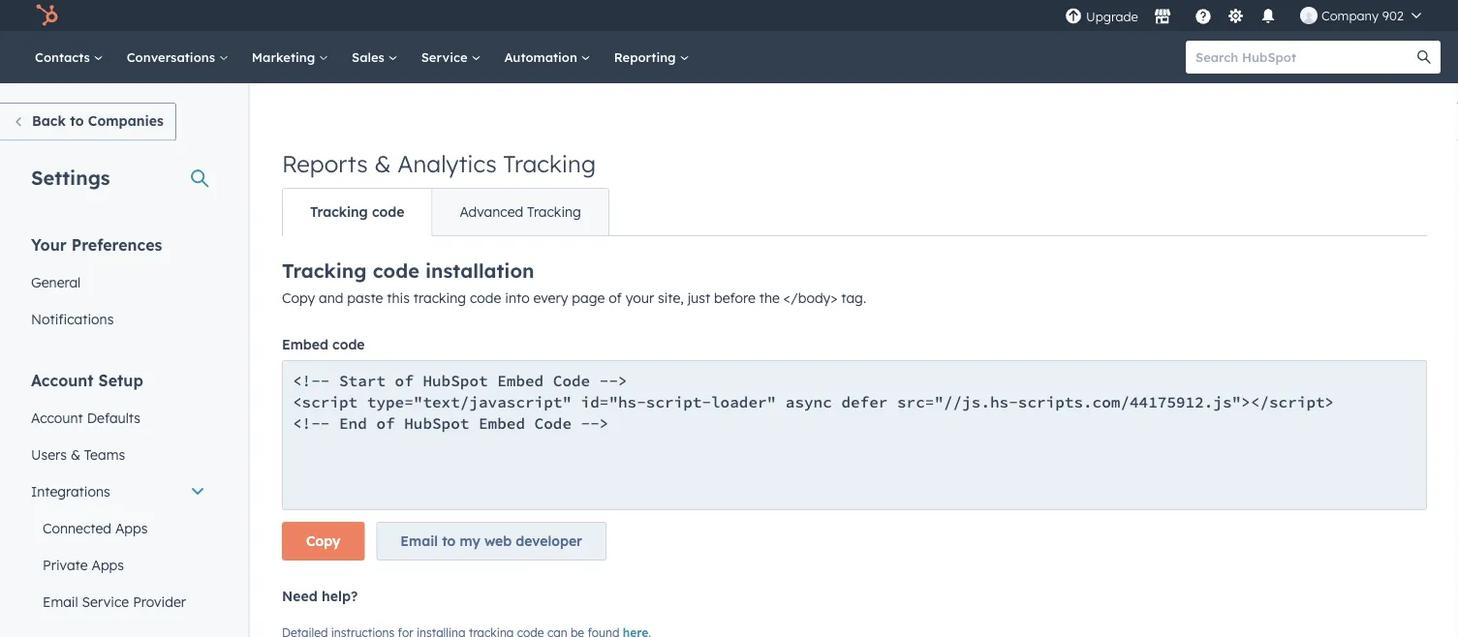 Task type: locate. For each thing, give the bounding box(es) containing it.
copy
[[282, 290, 315, 307], [306, 533, 340, 550]]

back
[[32, 112, 66, 129]]

apps for private apps
[[92, 557, 124, 574]]

0 vertical spatial to
[[70, 112, 84, 129]]

settings
[[31, 165, 110, 189]]

just
[[688, 290, 710, 307]]

copy inside button
[[306, 533, 340, 550]]

email
[[400, 533, 438, 550], [43, 593, 78, 610]]

into
[[505, 290, 530, 307]]

service
[[421, 49, 471, 65], [82, 593, 129, 610]]

code down the installation
[[470, 290, 501, 307]]

service down private apps link
[[82, 593, 129, 610]]

902
[[1382, 7, 1404, 23]]

tracking up and
[[282, 259, 367, 283]]

copy up need help? in the bottom left of the page
[[306, 533, 340, 550]]

1 horizontal spatial &
[[374, 149, 391, 178]]

the
[[759, 290, 780, 307]]

contacts link
[[23, 31, 115, 83]]

0 vertical spatial &
[[374, 149, 391, 178]]

copy left and
[[282, 290, 315, 307]]

0 vertical spatial apps
[[115, 520, 148, 537]]

service right sales link
[[421, 49, 471, 65]]

general link
[[19, 264, 217, 301]]

your
[[31, 235, 67, 254]]

email down private
[[43, 593, 78, 610]]

1 horizontal spatial email
[[400, 533, 438, 550]]

automation link
[[493, 31, 602, 83]]

contacts
[[35, 49, 94, 65]]

setup
[[98, 371, 143, 390]]

connected apps
[[43, 520, 148, 537]]

code down reports & analytics tracking
[[372, 203, 404, 220]]

navigation
[[282, 188, 609, 236]]

apps for connected apps
[[115, 520, 148, 537]]

2 account from the top
[[31, 409, 83, 426]]

copy inside "tracking code installation copy and paste this tracking code into every page of your site, just before the </body> tag."
[[282, 290, 315, 307]]

& up tracking code
[[374, 149, 391, 178]]

integrations button
[[19, 473, 217, 510]]

email to my web developer
[[400, 533, 582, 550]]

users & teams
[[31, 446, 125, 463]]

site,
[[658, 290, 684, 307]]

apps up email service provider
[[92, 557, 124, 574]]

integrations
[[31, 483, 110, 500]]

this
[[387, 290, 410, 307]]

1 horizontal spatial to
[[442, 533, 456, 550]]

to
[[70, 112, 84, 129], [442, 533, 456, 550]]

email inside the account setup element
[[43, 593, 78, 610]]

1 vertical spatial service
[[82, 593, 129, 610]]

preferences
[[71, 235, 162, 254]]

hubspot link
[[23, 4, 73, 27]]

embed
[[282, 336, 328, 353]]

account
[[31, 371, 94, 390], [31, 409, 83, 426]]

analytics
[[398, 149, 497, 178]]

to left my
[[442, 533, 456, 550]]

navigation containing tracking code
[[282, 188, 609, 236]]

reports
[[282, 149, 368, 178]]

1 vertical spatial copy
[[306, 533, 340, 550]]

of
[[609, 290, 622, 307]]

1 vertical spatial email
[[43, 593, 78, 610]]

company 902 button
[[1288, 0, 1433, 31]]

account defaults
[[31, 409, 140, 426]]

1 account from the top
[[31, 371, 94, 390]]

email left my
[[400, 533, 438, 550]]

1 vertical spatial account
[[31, 409, 83, 426]]

connected apps link
[[19, 510, 217, 547]]

tracking code
[[310, 203, 404, 220]]

1 vertical spatial apps
[[92, 557, 124, 574]]

advanced
[[460, 203, 523, 220]]

help?
[[322, 588, 358, 605]]

0 vertical spatial service
[[421, 49, 471, 65]]

tracking code installation copy and paste this tracking code into every page of your site, just before the </body> tag.
[[282, 259, 866, 307]]

to right back
[[70, 112, 84, 129]]

defaults
[[87, 409, 140, 426]]

0 horizontal spatial &
[[71, 446, 80, 463]]

settings link
[[1223, 5, 1248, 26]]

users & teams link
[[19, 436, 217, 473]]

search image
[[1417, 50, 1431, 64]]

company 902
[[1321, 7, 1404, 23]]

and
[[319, 290, 343, 307]]

code for embed code
[[332, 336, 365, 353]]

menu
[[1063, 0, 1435, 31]]

reporting link
[[602, 31, 701, 83]]

marketplaces image
[[1154, 9, 1171, 26]]

code right embed
[[332, 336, 365, 353]]

tag.
[[841, 290, 866, 307]]

notifications button
[[1252, 0, 1285, 31]]

& inside 'link'
[[71, 446, 80, 463]]

0 vertical spatial copy
[[282, 290, 315, 307]]

general
[[31, 274, 81, 291]]

& for teams
[[71, 446, 80, 463]]

advanced tracking
[[460, 203, 581, 220]]

code up this
[[373, 259, 419, 283]]

marketing link
[[240, 31, 340, 83]]

service inside service link
[[421, 49, 471, 65]]

&
[[374, 149, 391, 178], [71, 446, 80, 463]]

embed code element
[[282, 360, 1427, 573]]

email inside button
[[400, 533, 438, 550]]

1 vertical spatial to
[[442, 533, 456, 550]]

0 horizontal spatial to
[[70, 112, 84, 129]]

company
[[1321, 7, 1379, 23]]

tracking
[[503, 149, 596, 178], [310, 203, 368, 220], [527, 203, 581, 220], [282, 259, 367, 283]]

1 horizontal spatial service
[[421, 49, 471, 65]]

tracking inside "tracking code installation copy and paste this tracking code into every page of your site, just before the </body> tag."
[[282, 259, 367, 283]]

embed code
[[282, 336, 365, 353]]

email service provider link
[[19, 584, 217, 621]]

0 horizontal spatial service
[[82, 593, 129, 610]]

sales link
[[340, 31, 409, 83]]

private apps link
[[19, 547, 217, 584]]

apps down integrations button
[[115, 520, 148, 537]]

apps
[[115, 520, 148, 537], [92, 557, 124, 574]]

settings image
[[1227, 8, 1244, 26]]

service inside "email service provider" link
[[82, 593, 129, 610]]

1 vertical spatial &
[[71, 446, 80, 463]]

account up account defaults
[[31, 371, 94, 390]]

account for account defaults
[[31, 409, 83, 426]]

reports & analytics tracking
[[282, 149, 596, 178]]

Search HubSpot search field
[[1186, 41, 1423, 74]]

advanced tracking link
[[431, 189, 608, 235]]

0 horizontal spatial email
[[43, 593, 78, 610]]

code inside navigation
[[372, 203, 404, 220]]

marketing
[[252, 49, 319, 65]]

0 vertical spatial account
[[31, 371, 94, 390]]

copy button
[[282, 522, 365, 561]]

teams
[[84, 446, 125, 463]]

code
[[372, 203, 404, 220], [373, 259, 419, 283], [470, 290, 501, 307], [332, 336, 365, 353]]

& right users
[[71, 446, 80, 463]]

installation
[[425, 259, 534, 283]]

to inside button
[[442, 533, 456, 550]]

connected
[[43, 520, 111, 537]]

automation
[[504, 49, 581, 65]]

email service provider
[[43, 593, 186, 610]]

companies
[[88, 112, 164, 129]]

every
[[533, 290, 568, 307]]

0 vertical spatial email
[[400, 533, 438, 550]]

to for back
[[70, 112, 84, 129]]

account up users
[[31, 409, 83, 426]]

conversations link
[[115, 31, 240, 83]]



Task type: vqa. For each thing, say whether or not it's contained in the screenshot.
tab list
no



Task type: describe. For each thing, give the bounding box(es) containing it.
your preferences element
[[19, 234, 217, 338]]

account for account setup
[[31, 371, 94, 390]]

developer
[[516, 533, 582, 550]]

back to companies
[[32, 112, 164, 129]]

code for tracking code installation copy and paste this tracking code into every page of your site, just before the </body> tag.
[[373, 259, 419, 283]]

need help?
[[282, 588, 358, 605]]

tracking
[[414, 290, 466, 307]]

& for analytics
[[374, 149, 391, 178]]

your
[[626, 290, 654, 307]]

hubspot image
[[35, 4, 58, 27]]

notifications link
[[19, 301, 217, 338]]

tracking right advanced
[[527, 203, 581, 220]]

tracking up advanced tracking
[[503, 149, 596, 178]]

</body>
[[784, 290, 837, 307]]

account setup element
[[19, 370, 217, 637]]

help button
[[1187, 0, 1220, 31]]

reporting
[[614, 49, 680, 65]]

my
[[460, 533, 480, 550]]

notifications
[[31, 310, 114, 327]]

tracking down reports
[[310, 203, 368, 220]]

before
[[714, 290, 756, 307]]

service link
[[409, 31, 493, 83]]

provider
[[133, 593, 186, 610]]

page
[[572, 290, 605, 307]]

upgrade
[[1086, 9, 1138, 25]]

<!-- Start of HubSpot Embed Code --> <script type="text/javascript" id="hs-script-loader" async defer src="//js.hs-scripts.com/44175912.js"></script> <!-- End of HubSpot Embed Code --> text field
[[282, 360, 1427, 511]]

marketplaces button
[[1142, 0, 1183, 31]]

web
[[484, 533, 512, 550]]

need
[[282, 588, 317, 605]]

sales
[[352, 49, 388, 65]]

users
[[31, 446, 67, 463]]

upgrade image
[[1065, 8, 1082, 26]]

account setup
[[31, 371, 143, 390]]

private
[[43, 557, 88, 574]]

email for email to my web developer
[[400, 533, 438, 550]]

notifications image
[[1259, 9, 1277, 26]]

help image
[[1194, 9, 1212, 26]]

search button
[[1408, 41, 1441, 74]]

code for tracking code
[[372, 203, 404, 220]]

private apps
[[43, 557, 124, 574]]

menu containing company 902
[[1063, 0, 1435, 31]]

email to my web developer button
[[376, 522, 606, 561]]

tracking code link
[[283, 189, 431, 235]]

account defaults link
[[19, 400, 217, 436]]

email for email service provider
[[43, 593, 78, 610]]

to for email
[[442, 533, 456, 550]]

conversations
[[127, 49, 219, 65]]

mateo roberts image
[[1300, 7, 1317, 24]]

back to companies link
[[0, 103, 176, 141]]

paste
[[347, 290, 383, 307]]

your preferences
[[31, 235, 162, 254]]



